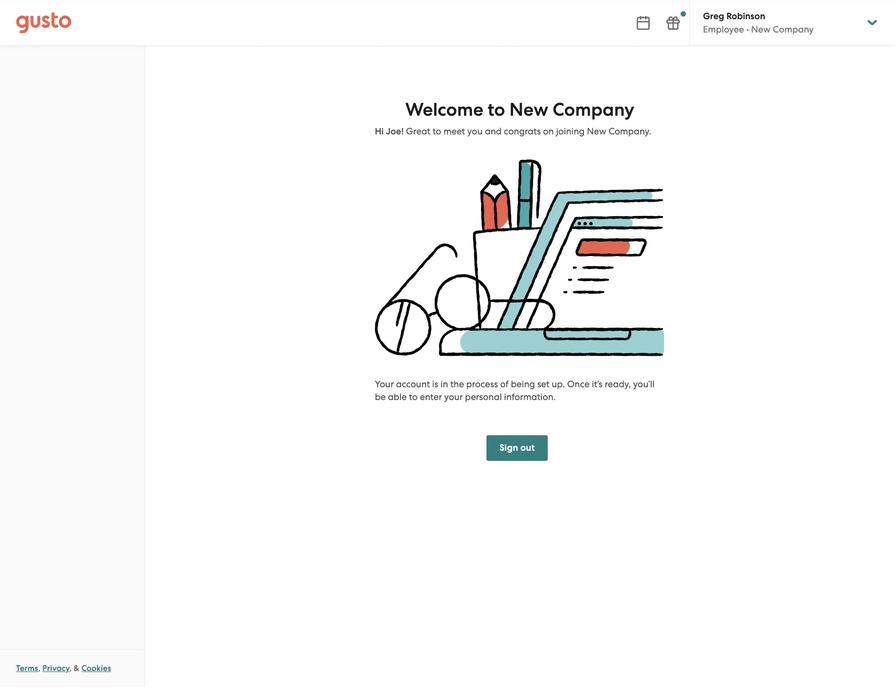 Task type: locate. For each thing, give the bounding box(es) containing it.
welcome
[[405, 99, 483, 121]]

terms , privacy , & cookies
[[16, 664, 111, 673]]

to down account
[[409, 392, 418, 402]]

congrats
[[504, 126, 541, 137]]

home image
[[16, 12, 71, 33]]

terms link
[[16, 664, 38, 673]]

on
[[543, 126, 554, 137]]

new right joining
[[587, 126, 606, 137]]

,
[[38, 664, 40, 673], [69, 664, 72, 673]]

hi
[[375, 126, 384, 137]]

employee
[[703, 24, 744, 35]]

2 vertical spatial new
[[587, 126, 606, 137]]

greg
[[703, 11, 724, 22]]

new right •
[[751, 24, 771, 35]]

1 horizontal spatial to
[[433, 126, 441, 137]]

cookies
[[81, 664, 111, 673]]

enter
[[420, 392, 442, 402]]

0 vertical spatial company
[[773, 24, 814, 35]]

&
[[74, 664, 79, 673]]

privacy
[[42, 664, 69, 673]]

meet
[[444, 126, 465, 137]]

0 horizontal spatial new
[[509, 99, 548, 121]]

robinson
[[726, 11, 765, 22]]

to left the "meet"
[[433, 126, 441, 137]]

0 vertical spatial new
[[751, 24, 771, 35]]

set
[[537, 379, 549, 389]]

new
[[751, 24, 771, 35], [509, 99, 548, 121], [587, 126, 606, 137]]

to inside the hi joe ! great to meet you and congrats on joining new company .
[[433, 126, 441, 137]]

out
[[520, 442, 535, 453]]

is
[[432, 379, 438, 389]]

new inside the hi joe ! great to meet you and congrats on joining new company .
[[587, 126, 606, 137]]

being
[[511, 379, 535, 389]]

joining
[[556, 126, 585, 137]]

2 horizontal spatial new
[[751, 24, 771, 35]]

2 horizontal spatial to
[[488, 99, 505, 121]]

greg robinson employee • new company
[[703, 11, 814, 35]]

to inside your account is in the process of being set up. once it's ready, you'll be able to enter your personal information.
[[409, 392, 418, 402]]

0 vertical spatial to
[[488, 99, 505, 121]]

2 vertical spatial to
[[409, 392, 418, 402]]

of
[[500, 379, 509, 389]]

illustration of a desk space image
[[375, 159, 665, 356]]

0 horizontal spatial ,
[[38, 664, 40, 673]]

new up congrats
[[509, 99, 548, 121]]

1 vertical spatial to
[[433, 126, 441, 137]]

.
[[649, 126, 651, 137]]

process
[[466, 379, 498, 389]]

great
[[406, 126, 430, 137]]

, left &
[[69, 664, 72, 673]]

sign out
[[499, 442, 535, 453]]

1 horizontal spatial new
[[587, 126, 606, 137]]

to up and
[[488, 99, 505, 121]]

!
[[401, 126, 404, 137]]

0 horizontal spatial to
[[409, 392, 418, 402]]

2 vertical spatial company
[[609, 126, 649, 137]]

company
[[773, 24, 814, 35], [553, 99, 634, 121], [609, 126, 649, 137]]

once
[[567, 379, 590, 389]]

to
[[488, 99, 505, 121], [433, 126, 441, 137], [409, 392, 418, 402]]

your
[[444, 392, 463, 402]]

cookies button
[[81, 662, 111, 675]]

, left privacy link
[[38, 664, 40, 673]]

1 vertical spatial new
[[509, 99, 548, 121]]

1 horizontal spatial ,
[[69, 664, 72, 673]]

be
[[375, 392, 386, 402]]



Task type: vqa. For each thing, say whether or not it's contained in the screenshot.
the us
no



Task type: describe. For each thing, give the bounding box(es) containing it.
•
[[746, 24, 749, 35]]

1 , from the left
[[38, 664, 40, 673]]

and
[[485, 126, 502, 137]]

in
[[440, 379, 448, 389]]

information.
[[504, 392, 556, 402]]

company inside the hi joe ! great to meet you and congrats on joining new company .
[[609, 126, 649, 137]]

ready,
[[605, 379, 631, 389]]

your account is in the process of being set up. once it's ready, you'll be able to enter your personal information.
[[375, 379, 655, 402]]

company inside greg robinson employee • new company
[[773, 24, 814, 35]]

you'll
[[633, 379, 655, 389]]

able
[[388, 392, 407, 402]]

new inside greg robinson employee • new company
[[751, 24, 771, 35]]

sign
[[499, 442, 518, 453]]

2 , from the left
[[69, 664, 72, 673]]

sign out button
[[487, 435, 548, 461]]

joe
[[386, 126, 401, 137]]

the
[[450, 379, 464, 389]]

1 vertical spatial company
[[553, 99, 634, 121]]

you
[[467, 126, 483, 137]]

it's
[[592, 379, 602, 389]]

gusto navigation element
[[0, 46, 144, 89]]

your
[[375, 379, 394, 389]]

account
[[396, 379, 430, 389]]

welcome to new company
[[405, 99, 634, 121]]

personal
[[465, 392, 502, 402]]

terms
[[16, 664, 38, 673]]

hi joe ! great to meet you and congrats on joining new company .
[[375, 126, 651, 137]]

up.
[[552, 379, 565, 389]]

privacy link
[[42, 664, 69, 673]]



